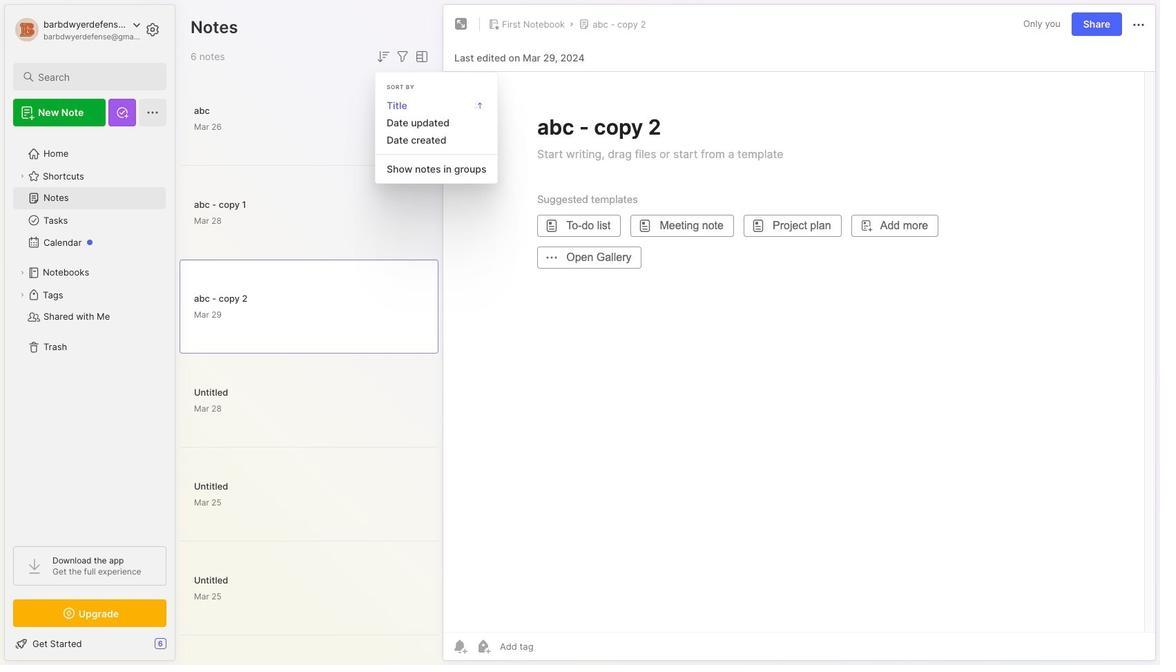 Task type: vqa. For each thing, say whether or not it's contained in the screenshot.
1st More Actions icon from the bottom
no



Task type: describe. For each thing, give the bounding box(es) containing it.
More actions field
[[1131, 15, 1147, 33]]

Add tag field
[[499, 640, 603, 653]]

tree inside main 'element'
[[5, 135, 175, 534]]

none search field inside main 'element'
[[38, 68, 154, 85]]

add tag image
[[475, 638, 492, 655]]

settings image
[[144, 21, 161, 38]]

Add filters field
[[394, 48, 411, 65]]

Sort options field
[[375, 48, 392, 65]]

dropdown list menu
[[376, 96, 498, 178]]

more actions image
[[1131, 16, 1147, 33]]

Account field
[[13, 16, 141, 44]]

click to collapse image
[[174, 640, 185, 656]]



Task type: locate. For each thing, give the bounding box(es) containing it.
View options field
[[411, 48, 430, 65]]

add a reminder image
[[452, 638, 468, 655]]

expand notebooks image
[[18, 269, 26, 277]]

Note Editor text field
[[443, 71, 1155, 632]]

add filters image
[[394, 48, 411, 65]]

note window element
[[443, 4, 1156, 664]]

None search field
[[38, 68, 154, 85]]

expand tags image
[[18, 291, 26, 299]]

expand note image
[[453, 16, 470, 32]]

Help and Learning task checklist field
[[5, 633, 175, 655]]

Search text field
[[38, 70, 154, 84]]

tree
[[5, 135, 175, 534]]

main element
[[0, 0, 180, 665]]



